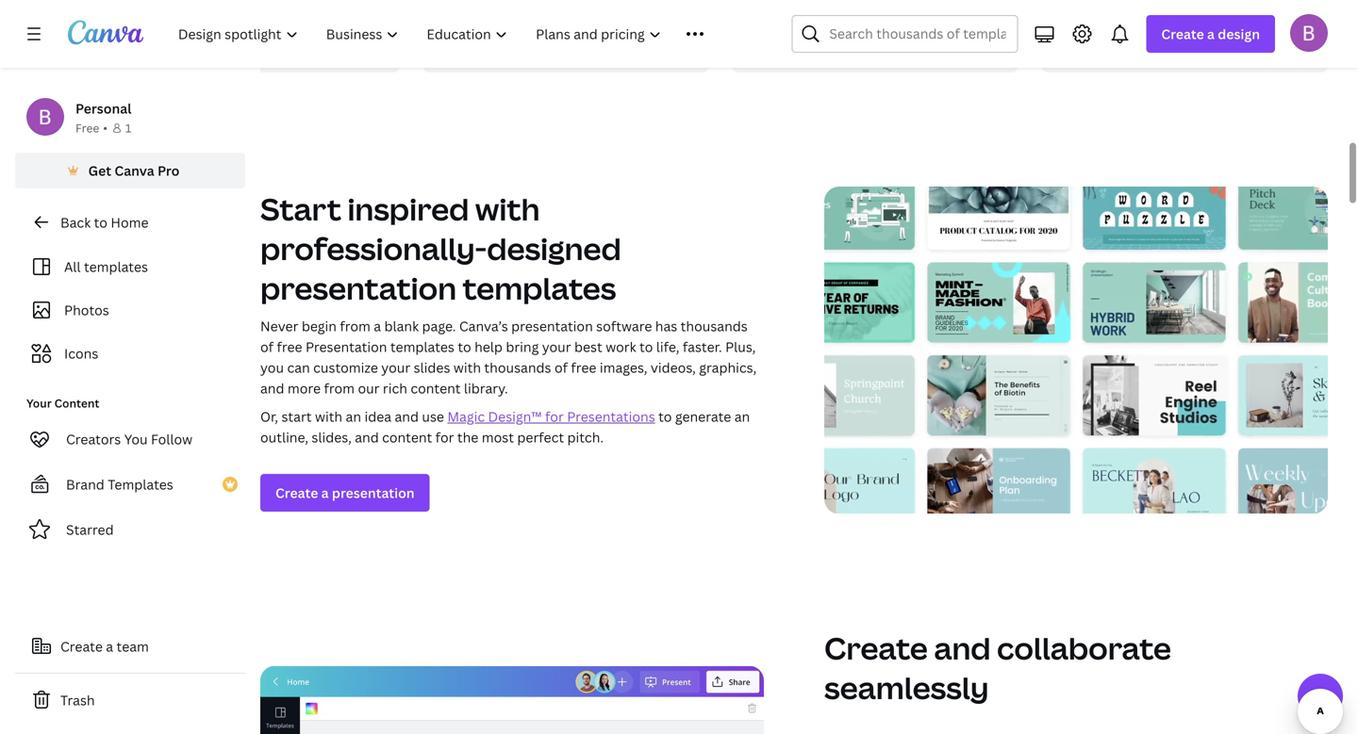 Task type: describe. For each thing, give the bounding box(es) containing it.
get canva pro
[[88, 162, 180, 180]]

slideshow.
[[1064, 30, 1130, 48]]

and inside to generate an outline, slides, and content for the most perfect pitch.
[[355, 429, 379, 446]]

an inside "take your classes from boring to brilliant with an interactive learning slideshow."
[[1148, 10, 1163, 28]]

an inside to generate an outline, slides, and content for the most perfect pitch.
[[735, 408, 750, 426]]

faster.
[[683, 338, 722, 356]]

and inside create and collaborate seamlessly
[[934, 628, 991, 669]]

help
[[475, 338, 503, 356]]

for inside to generate an outline, slides, and content for the most perfect pitch.
[[436, 429, 454, 446]]

inspiring
[[549, 10, 604, 28]]

collaborate
[[997, 628, 1172, 669]]

creators you follow
[[66, 431, 193, 449]]

free •
[[75, 120, 107, 136]]

create a team
[[60, 638, 149, 656]]

a inside never begin from a blank page. canva's presentation software has thousands of free presentation templates to help bring your best work to life, faster. plus, you can customize your slides with thousands of free images, videos, graphics, and more from our rich content library.
[[374, 317, 381, 335]]

to left help
[[458, 338, 471, 356]]

create a team button
[[15, 628, 245, 666]]

start
[[282, 408, 312, 426]]

0 horizontal spatial an
[[346, 408, 361, 426]]

all templates
[[64, 258, 148, 276]]

work
[[606, 338, 636, 356]]

home
[[111, 214, 149, 232]]

back to home
[[60, 214, 149, 232]]

your inside "take your classes from boring to brilliant with an interactive learning slideshow."
[[1096, 0, 1125, 7]]

presentation inside start inspired with professionally-designed presentation templates
[[260, 268, 457, 309]]

videos,
[[651, 359, 696, 377]]

free
[[75, 120, 99, 136]]

free
[[571, 359, 597, 377]]

a for design
[[1208, 25, 1215, 43]]

icons
[[64, 345, 98, 363]]

bob builder image
[[1291, 14, 1328, 52]]

pro
[[158, 162, 180, 180]]

0 vertical spatial for
[[545, 408, 564, 426]]

photos
[[64, 301, 109, 319]]

engage your team's creativity with fun and visually inspiring brainstorms. link
[[423, 0, 709, 72]]

all
[[64, 258, 81, 276]]

photos link
[[26, 292, 234, 328]]

bring
[[506, 338, 539, 356]]

personal
[[75, 100, 132, 117]]

or,
[[260, 408, 278, 426]]

with inside engage your team's creativity with fun and visually inspiring brainstorms.
[[635, 0, 663, 7]]

design™
[[488, 408, 542, 426]]

all templates link
[[26, 249, 234, 285]]

follow
[[151, 431, 193, 449]]

with inside "take your classes from boring to brilliant with an interactive learning slideshow."
[[1117, 10, 1145, 28]]

0 vertical spatial of
[[260, 338, 274, 356]]

trash link
[[15, 682, 245, 720]]

0 vertical spatial thousands
[[681, 317, 748, 335]]

create for create a design
[[1162, 25, 1204, 43]]

library.
[[464, 379, 508, 397]]

quiz
[[911, 0, 938, 7]]

to left life,
[[640, 338, 653, 356]]

has
[[655, 317, 678, 335]]

run
[[834, 10, 856, 28]]

2 vertical spatial presentation
[[332, 484, 415, 502]]

best
[[575, 338, 603, 356]]

learning
[[1238, 10, 1290, 28]]

building
[[941, 10, 993, 28]]

creativity
[[571, 0, 632, 7]]

designed
[[487, 228, 621, 269]]

seize
[[136, 0, 169, 7]]

to inside to generate an outline, slides, and content for the most perfect pitch.
[[659, 408, 672, 426]]

slides
[[414, 359, 450, 377]]

brilliant
[[1064, 10, 1114, 28]]

engage your team's creativity with fun and visually inspiring brainstorms.
[[445, 0, 663, 48]]

brand templates
[[66, 476, 173, 494]]

team's
[[526, 0, 568, 7]]

you
[[124, 431, 148, 449]]

with inside start inspired with professionally-designed presentation templates
[[475, 188, 540, 229]]

pitch.
[[567, 429, 604, 446]]

idea
[[365, 408, 392, 426]]

students,
[[755, 10, 814, 28]]

visually
[[497, 10, 545, 28]]

brainstorms.
[[445, 30, 526, 48]]

•
[[103, 120, 107, 136]]

fun
[[445, 10, 467, 28]]

take your classes from boring to brilliant with an interactive learning slideshow. link
[[1042, 0, 1328, 72]]

generate
[[675, 408, 731, 426]]

start
[[260, 188, 341, 229]]

take
[[1064, 0, 1092, 7]]

play
[[755, 0, 782, 7]]

can
[[287, 359, 310, 377]]

our
[[358, 379, 380, 397]]

content inside to generate an outline, slides, and content for the most perfect pitch.
[[382, 429, 432, 446]]

templates inside 'link'
[[84, 258, 148, 276]]

inspired
[[348, 188, 469, 229]]

your up rich
[[381, 359, 411, 377]]

page.
[[422, 317, 456, 335]]

pocket.
[[265, 10, 313, 28]]

and inside engage your team's creativity with fun and visually inspiring brainstorms.
[[470, 10, 494, 28]]

interactive
[[1167, 10, 1235, 28]]

1 vertical spatial from
[[340, 317, 371, 335]]



Task type: vqa. For each thing, say whether or not it's contained in the screenshot.
the quiz
yes



Task type: locate. For each thing, give the bounding box(es) containing it.
activities.
[[755, 30, 816, 48]]

create for create and collaborate seamlessly
[[825, 628, 928, 669]]

your
[[322, 0, 351, 7], [494, 0, 523, 7], [941, 0, 970, 7], [1096, 0, 1125, 7], [233, 10, 262, 28], [542, 338, 571, 356], [381, 359, 411, 377]]

professionally-
[[260, 228, 487, 269]]

1 vertical spatial presentation
[[511, 317, 593, 335]]

a inside dropdown button
[[1208, 25, 1215, 43]]

from inside "take your classes from boring to brilliant with an interactive learning slideshow."
[[1177, 0, 1208, 7]]

to inside back to home link
[[94, 214, 107, 232]]

presentation down slides, at the left of the page
[[332, 484, 415, 502]]

rich
[[383, 379, 408, 397]]

0 horizontal spatial templates
[[84, 258, 148, 276]]

magic
[[448, 408, 485, 426]]

virtual
[[859, 10, 901, 28]]

use
[[422, 408, 444, 426]]

creators
[[66, 431, 121, 449]]

seize every opportunity with your pitch always in your pocket.
[[136, 0, 351, 28]]

a left blank
[[374, 317, 381, 335]]

a left design
[[1208, 25, 1215, 43]]

play games with friends, quiz your students, or run virtual team-building activities. link
[[732, 0, 1019, 72]]

with inside never begin from a blank page. canva's presentation software has thousands of free presentation templates to help bring your best work to life, faster. plus, you can customize your slides with thousands of free images, videos, graphics, and more from our rich content library.
[[454, 359, 481, 377]]

boring
[[1211, 0, 1252, 7]]

get canva pro button
[[15, 153, 245, 189]]

life,
[[656, 338, 680, 356]]

templates right the all
[[84, 258, 148, 276]]

0 horizontal spatial thousands
[[484, 359, 551, 377]]

blank
[[384, 317, 419, 335]]

your up building
[[941, 0, 970, 7]]

begin
[[302, 317, 337, 335]]

an right the generate on the bottom
[[735, 408, 750, 426]]

your down opportunity
[[233, 10, 262, 28]]

an left idea
[[346, 408, 361, 426]]

most
[[482, 429, 514, 446]]

to generate an outline, slides, and content for the most perfect pitch.
[[260, 408, 750, 446]]

from down customize
[[324, 379, 355, 397]]

a inside 'button'
[[106, 638, 113, 656]]

1 vertical spatial thousands
[[484, 359, 551, 377]]

create a design
[[1162, 25, 1260, 43]]

your right opportunity
[[322, 0, 351, 7]]

outline,
[[260, 429, 308, 446]]

starred
[[66, 521, 114, 539]]

your up brilliant
[[1096, 0, 1125, 7]]

with inside the seize every opportunity with your pitch always in your pocket.
[[291, 0, 318, 7]]

thousands up faster.
[[681, 317, 748, 335]]

create inside create and collaborate seamlessly
[[825, 628, 928, 669]]

from up interactive
[[1177, 0, 1208, 7]]

create for create a team
[[60, 638, 103, 656]]

get
[[88, 162, 111, 180]]

you
[[260, 359, 284, 377]]

content down "use"
[[382, 429, 432, 446]]

2 vertical spatial from
[[324, 379, 355, 397]]

engage
[[445, 0, 491, 7]]

1 vertical spatial content
[[382, 429, 432, 446]]

content
[[411, 379, 461, 397], [382, 429, 432, 446]]

take your classes from boring to brilliant with an interactive learning slideshow.
[[1064, 0, 1290, 48]]

templates inside never begin from a blank page. canva's presentation software has thousands of free presentation templates to help bring your best work to life, faster. plus, you can customize your slides with thousands of free images, videos, graphics, and more from our rich content library.
[[390, 338, 455, 356]]

2 horizontal spatial templates
[[463, 268, 616, 309]]

games
[[785, 0, 826, 7]]

back
[[60, 214, 91, 232]]

to up learning
[[1255, 0, 1269, 7]]

create for create a presentation
[[275, 484, 318, 502]]

creators you follow link
[[15, 421, 245, 458]]

of up you
[[260, 338, 274, 356]]

trash
[[60, 692, 95, 710]]

never begin from a blank page. canva's presentation software has thousands of free presentation templates to help bring your best work to life, faster. plus, you can customize your slides with thousands of free images, videos, graphics, and more from our rich content library.
[[260, 317, 757, 397]]

with
[[291, 0, 318, 7], [635, 0, 663, 7], [829, 0, 857, 7], [1117, 10, 1145, 28], [475, 188, 540, 229], [454, 359, 481, 377], [315, 408, 343, 426]]

team
[[117, 638, 149, 656]]

templates
[[84, 258, 148, 276], [463, 268, 616, 309], [390, 338, 455, 356]]

a
[[1208, 25, 1215, 43], [374, 317, 381, 335], [321, 484, 329, 502], [106, 638, 113, 656]]

or, start with an idea and use magic design™ for presentations
[[260, 408, 655, 426]]

plus,
[[726, 338, 756, 356]]

magic design™ for presentations link
[[448, 408, 655, 426]]

1 horizontal spatial for
[[545, 408, 564, 426]]

content
[[54, 396, 99, 411]]

1 vertical spatial of
[[555, 359, 568, 377]]

never
[[260, 317, 299, 335]]

to left the generate on the bottom
[[659, 408, 672, 426]]

0 horizontal spatial of
[[260, 338, 274, 356]]

opportunity
[[211, 0, 288, 7]]

pitch
[[136, 10, 169, 28]]

a left team
[[106, 638, 113, 656]]

create a design button
[[1147, 15, 1275, 53]]

starred link
[[15, 511, 245, 549]]

create and collaborate seamlessly
[[825, 628, 1172, 709]]

1 vertical spatial for
[[436, 429, 454, 446]]

a for presentation
[[321, 484, 329, 502]]

an down classes
[[1148, 10, 1163, 28]]

templates up bring
[[463, 268, 616, 309]]

templates
[[108, 476, 173, 494]]

content inside never begin from a blank page. canva's presentation software has thousands of free presentation templates to help bring your best work to life, faster. plus, you can customize your slides with thousands of free images, videos, graphics, and more from our rich content library.
[[411, 379, 461, 397]]

graphics,
[[699, 359, 757, 377]]

customize
[[313, 359, 378, 377]]

software
[[596, 317, 652, 335]]

of
[[260, 338, 274, 356], [555, 359, 568, 377]]

from up 'free presentation'
[[340, 317, 371, 335]]

a for team
[[106, 638, 113, 656]]

your up visually
[[494, 0, 523, 7]]

presentation up begin
[[260, 268, 457, 309]]

your left "best"
[[542, 338, 571, 356]]

slides,
[[312, 429, 352, 446]]

1
[[125, 120, 131, 136]]

Search search field
[[830, 16, 1006, 52]]

top level navigation element
[[166, 15, 747, 53], [166, 15, 747, 53]]

icons link
[[26, 336, 234, 372]]

templates inside start inspired with professionally-designed presentation templates
[[463, 268, 616, 309]]

content down slides at the left
[[411, 379, 461, 397]]

a down slides, at the left of the page
[[321, 484, 329, 502]]

and
[[470, 10, 494, 28], [260, 379, 284, 397], [395, 408, 419, 426], [355, 429, 379, 446], [934, 628, 991, 669]]

create
[[1162, 25, 1204, 43], [275, 484, 318, 502], [825, 628, 928, 669], [60, 638, 103, 656]]

canva's
[[459, 317, 508, 335]]

create a presentation link
[[260, 474, 430, 512]]

presentation up bring
[[511, 317, 593, 335]]

1 horizontal spatial thousands
[[681, 317, 748, 335]]

play games with friends, quiz your students, or run virtual team-building activities.
[[755, 0, 993, 48]]

0 vertical spatial content
[[411, 379, 461, 397]]

seamlessly
[[825, 668, 989, 709]]

create inside "create a design" dropdown button
[[1162, 25, 1204, 43]]

0 vertical spatial from
[[1177, 0, 1208, 7]]

0 horizontal spatial for
[[436, 429, 454, 446]]

more
[[288, 379, 321, 397]]

with inside play games with friends, quiz your students, or run virtual team-building activities.
[[829, 0, 857, 7]]

start inspired with professionally-designed presentation templates
[[260, 188, 621, 309]]

your inside play games with friends, quiz your students, or run virtual team-building activities.
[[941, 0, 970, 7]]

free presentation
[[277, 338, 387, 356]]

to inside "take your classes from boring to brilliant with an interactive learning slideshow."
[[1255, 0, 1269, 7]]

1 horizontal spatial an
[[735, 408, 750, 426]]

brand
[[66, 476, 105, 494]]

design
[[1218, 25, 1260, 43]]

in
[[218, 10, 230, 28]]

0 vertical spatial presentation
[[260, 268, 457, 309]]

for left 'the'
[[436, 429, 454, 446]]

templates up slides at the left
[[390, 338, 455, 356]]

thousands down bring
[[484, 359, 551, 377]]

brand templates link
[[15, 466, 245, 504]]

1 horizontal spatial templates
[[390, 338, 455, 356]]

and inside never begin from a blank page. canva's presentation software has thousands of free presentation templates to help bring your best work to life, faster. plus, you can customize your slides with thousands of free images, videos, graphics, and more from our rich content library.
[[260, 379, 284, 397]]

to
[[1255, 0, 1269, 7], [94, 214, 107, 232], [458, 338, 471, 356], [640, 338, 653, 356], [659, 408, 672, 426]]

images,
[[600, 359, 648, 377]]

friends,
[[860, 0, 908, 7]]

your inside engage your team's creativity with fun and visually inspiring brainstorms.
[[494, 0, 523, 7]]

None search field
[[792, 15, 1018, 53]]

your content
[[26, 396, 99, 411]]

create inside 'create a team' 'button'
[[60, 638, 103, 656]]

your
[[26, 396, 52, 411]]

2 horizontal spatial an
[[1148, 10, 1163, 28]]

of left free
[[555, 359, 568, 377]]

or
[[818, 10, 831, 28]]

thousands
[[681, 317, 748, 335], [484, 359, 551, 377]]

to right back
[[94, 214, 107, 232]]

1 horizontal spatial of
[[555, 359, 568, 377]]

team-
[[904, 10, 941, 28]]

for up perfect
[[545, 408, 564, 426]]

presentations
[[567, 408, 655, 426]]

presentation inside never begin from a blank page. canva's presentation software has thousands of free presentation templates to help bring your best work to life, faster. plus, you can customize your slides with thousands of free images, videos, graphics, and more from our rich content library.
[[511, 317, 593, 335]]



